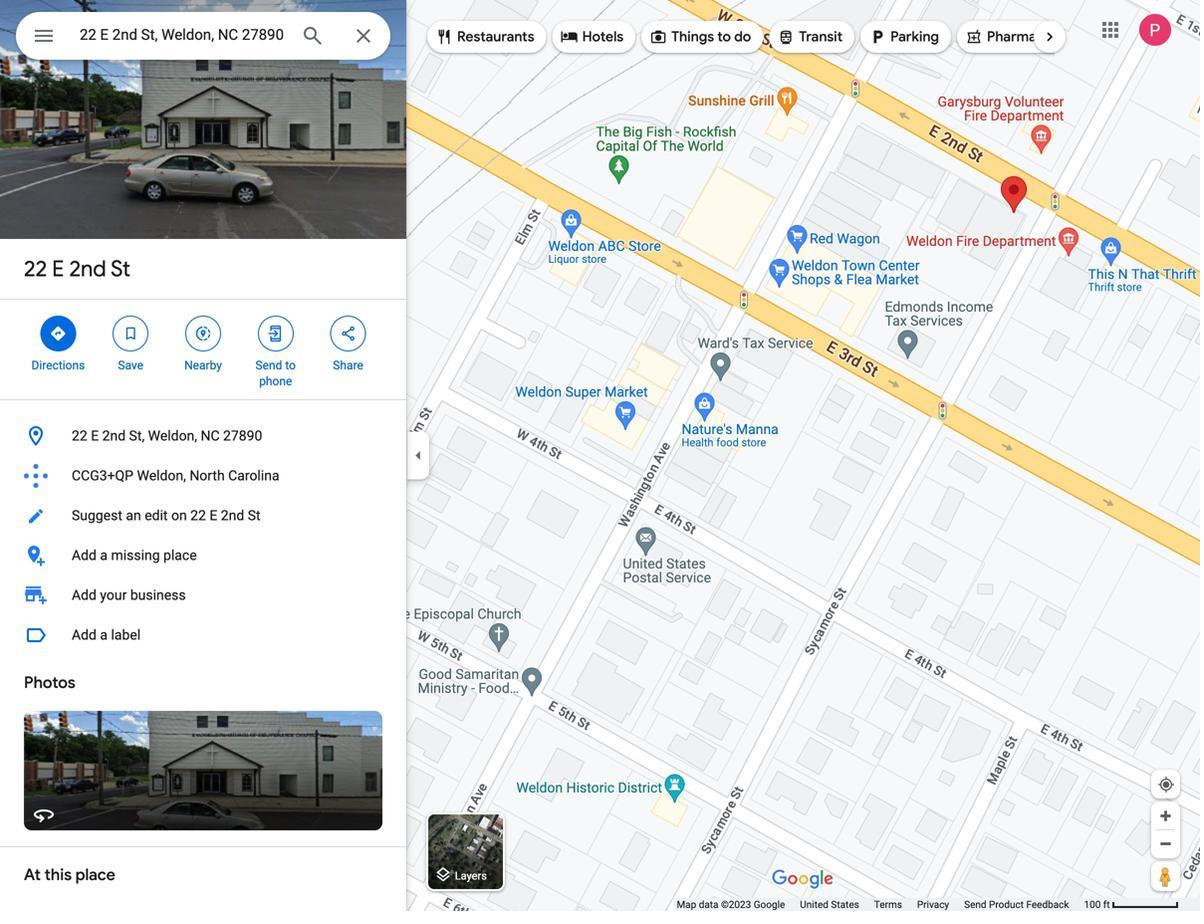 Task type: vqa. For each thing, say whether or not it's contained in the screenshot.


Task type: locate. For each thing, give the bounding box(es) containing it.
 hotels
[[561, 26, 624, 48]]

0 vertical spatial send
[[256, 359, 282, 373]]

e
[[52, 255, 64, 283], [91, 428, 99, 444], [210, 508, 218, 524]]

e right on
[[210, 508, 218, 524]]

save
[[118, 359, 144, 373]]

st inside button
[[248, 508, 261, 524]]

add
[[72, 548, 97, 564], [72, 587, 97, 604], [72, 627, 97, 644]]

1 horizontal spatial place
[[163, 548, 197, 564]]

transit
[[799, 28, 843, 46]]


[[49, 323, 67, 345]]

add a missing place
[[72, 548, 197, 564]]

suggest
[[72, 508, 123, 524]]

0 vertical spatial to
[[718, 28, 731, 46]]

e for 22 e 2nd st
[[52, 255, 64, 283]]

things
[[672, 28, 714, 46]]

to inside send to phone
[[285, 359, 296, 373]]

add left your at the bottom left of page
[[72, 587, 97, 604]]

2nd inside the 22 e 2nd st, weldon, nc 27890 button
[[102, 428, 126, 444]]


[[435, 26, 453, 48]]

add left label
[[72, 627, 97, 644]]

send
[[256, 359, 282, 373], [965, 899, 987, 911]]

photos
[[24, 673, 75, 694]]

e up 
[[52, 255, 64, 283]]

1 vertical spatial st
[[248, 508, 261, 524]]

3 add from the top
[[72, 627, 97, 644]]

a left label
[[100, 627, 108, 644]]

to inside " things to do"
[[718, 28, 731, 46]]

2 horizontal spatial 22
[[190, 508, 206, 524]]

a inside button
[[100, 548, 108, 564]]

send to phone
[[256, 359, 296, 389]]

add a label button
[[0, 616, 407, 656]]

2 add from the top
[[72, 587, 97, 604]]

footer containing map data ©2023 google
[[677, 899, 1085, 912]]

none field inside 22 e 2nd st, weldon, nc 27890 field
[[80, 23, 285, 47]]

1 vertical spatial to
[[285, 359, 296, 373]]

2nd for st
[[69, 255, 106, 283]]

footer inside google maps element
[[677, 899, 1085, 912]]

1 horizontal spatial to
[[718, 28, 731, 46]]

carolina
[[228, 468, 280, 484]]


[[122, 323, 140, 345]]

weldon,
[[148, 428, 197, 444], [137, 468, 186, 484]]

weldon, up suggest an edit on 22 e 2nd st
[[137, 468, 186, 484]]

add a missing place button
[[0, 536, 407, 576]]

100 ft
[[1085, 899, 1111, 911]]

1 a from the top
[[100, 548, 108, 564]]

ccg3+qp weldon, north carolina button
[[0, 456, 407, 496]]

add inside button
[[72, 548, 97, 564]]

1 add from the top
[[72, 548, 97, 564]]

2nd for st,
[[102, 428, 126, 444]]

0 horizontal spatial to
[[285, 359, 296, 373]]

0 vertical spatial st
[[111, 255, 130, 283]]

st
[[111, 255, 130, 283], [248, 508, 261, 524]]

united states button
[[800, 899, 860, 912]]

 pharmacies
[[966, 26, 1063, 48]]

None field
[[80, 23, 285, 47]]

 button
[[16, 12, 72, 64]]

1 vertical spatial 2nd
[[102, 428, 126, 444]]

e for 22 e 2nd st, weldon, nc 27890
[[91, 428, 99, 444]]

2 vertical spatial 22
[[190, 508, 206, 524]]

0 vertical spatial weldon,
[[148, 428, 197, 444]]

terms
[[875, 899, 903, 911]]

22 up ccg3+qp
[[72, 428, 87, 444]]

st,
[[129, 428, 145, 444]]

weldon, right "st,"
[[148, 428, 197, 444]]

1 vertical spatial add
[[72, 587, 97, 604]]

22 e 2nd st, weldon, nc 27890 button
[[0, 417, 407, 456]]

2 vertical spatial add
[[72, 627, 97, 644]]

states
[[831, 899, 860, 911]]

privacy
[[918, 899, 950, 911]]

zoom out image
[[1159, 837, 1174, 852]]

send up 'phone'
[[256, 359, 282, 373]]

place
[[163, 548, 197, 564], [76, 865, 115, 886]]

0 vertical spatial a
[[100, 548, 108, 564]]

1 vertical spatial a
[[100, 627, 108, 644]]

on
[[171, 508, 187, 524]]

google account: payton hansen  
(payton.hansen@adept.ai) image
[[1140, 14, 1172, 46]]

0 vertical spatial 2nd
[[69, 255, 106, 283]]

1 vertical spatial e
[[91, 428, 99, 444]]

0 vertical spatial add
[[72, 548, 97, 564]]

terms button
[[875, 899, 903, 912]]

100
[[1085, 899, 1101, 911]]

send for send to phone
[[256, 359, 282, 373]]

1 horizontal spatial e
[[91, 428, 99, 444]]

 restaurants
[[435, 26, 535, 48]]


[[267, 323, 285, 345]]

22 e 2nd st main content
[[0, 0, 407, 912]]

1 vertical spatial send
[[965, 899, 987, 911]]

label
[[111, 627, 141, 644]]

privacy button
[[918, 899, 950, 912]]

e up ccg3+qp
[[91, 428, 99, 444]]

add your business link
[[0, 576, 407, 616]]

a
[[100, 548, 108, 564], [100, 627, 108, 644]]

st down carolina on the left bottom of page
[[248, 508, 261, 524]]

©2023
[[721, 899, 752, 911]]

at this place
[[24, 865, 115, 886]]

a inside "button"
[[100, 627, 108, 644]]

0 horizontal spatial place
[[76, 865, 115, 886]]

add down suggest
[[72, 548, 97, 564]]

to left 'do'
[[718, 28, 731, 46]]

to
[[718, 28, 731, 46], [285, 359, 296, 373]]

2nd
[[69, 255, 106, 283], [102, 428, 126, 444], [221, 508, 244, 524]]

collapse side panel image
[[408, 445, 429, 467]]

0 horizontal spatial e
[[52, 255, 64, 283]]

st up 
[[111, 255, 130, 283]]

send inside send to phone
[[256, 359, 282, 373]]

parking
[[891, 28, 940, 46]]

send left product
[[965, 899, 987, 911]]

send inside button
[[965, 899, 987, 911]]

north
[[190, 468, 225, 484]]

2 vertical spatial e
[[210, 508, 218, 524]]

1 horizontal spatial 22
[[72, 428, 87, 444]]

22 up 'directions' at the left of the page
[[24, 255, 47, 283]]

0 horizontal spatial 22
[[24, 255, 47, 283]]

place right this
[[76, 865, 115, 886]]

add inside "button"
[[72, 627, 97, 644]]

add for add your business
[[72, 587, 97, 604]]

22 right on
[[190, 508, 206, 524]]

0 vertical spatial e
[[52, 255, 64, 283]]

22
[[24, 255, 47, 283], [72, 428, 87, 444], [190, 508, 206, 524]]

place down on
[[163, 548, 197, 564]]

1 horizontal spatial st
[[248, 508, 261, 524]]

a for label
[[100, 627, 108, 644]]

0 horizontal spatial send
[[256, 359, 282, 373]]

2 a from the top
[[100, 627, 108, 644]]

footer
[[677, 899, 1085, 912]]

1 horizontal spatial send
[[965, 899, 987, 911]]

2 vertical spatial 2nd
[[221, 508, 244, 524]]

0 vertical spatial place
[[163, 548, 197, 564]]

2nd inside suggest an edit on 22 e 2nd st button
[[221, 508, 244, 524]]

a left missing
[[100, 548, 108, 564]]

1 vertical spatial 22
[[72, 428, 87, 444]]

0 vertical spatial 22
[[24, 255, 47, 283]]

22 e 2nd st, weldon, nc 27890
[[72, 428, 262, 444]]

missing
[[111, 548, 160, 564]]

add for add a missing place
[[72, 548, 97, 564]]

business
[[130, 587, 186, 604]]

suggest an edit on 22 e 2nd st button
[[0, 496, 407, 536]]

to up 'phone'
[[285, 359, 296, 373]]



Task type: describe. For each thing, give the bounding box(es) containing it.
an
[[126, 508, 141, 524]]

united states
[[800, 899, 860, 911]]


[[778, 26, 795, 48]]

directions
[[31, 359, 85, 373]]

suggest an edit on 22 e 2nd st
[[72, 508, 261, 524]]

map
[[677, 899, 697, 911]]

22 E 2nd St, Weldon, NC 27890 field
[[16, 12, 391, 60]]


[[194, 323, 212, 345]]

map data ©2023 google
[[677, 899, 786, 911]]

zoom in image
[[1159, 809, 1174, 824]]


[[966, 26, 983, 48]]

share
[[333, 359, 364, 373]]

pharmacies
[[987, 28, 1063, 46]]

22 for 22 e 2nd st
[[24, 255, 47, 283]]

ccg3+qp
[[72, 468, 134, 484]]

send for send product feedback
[[965, 899, 987, 911]]

ft
[[1104, 899, 1111, 911]]

phone
[[259, 375, 292, 389]]


[[650, 26, 668, 48]]


[[561, 26, 579, 48]]

add for add a label
[[72, 627, 97, 644]]

1 vertical spatial weldon,
[[137, 468, 186, 484]]

united
[[800, 899, 829, 911]]

ccg3+qp weldon, north carolina
[[72, 468, 280, 484]]

100 ft button
[[1085, 899, 1180, 911]]

layers
[[455, 870, 487, 883]]

0 horizontal spatial st
[[111, 255, 130, 283]]

27890
[[223, 428, 262, 444]]


[[869, 26, 887, 48]]

actions for 22 e 2nd st region
[[0, 300, 407, 400]]

do
[[735, 28, 752, 46]]

send product feedback button
[[965, 899, 1070, 912]]

product
[[989, 899, 1024, 911]]

22 e 2nd st
[[24, 255, 130, 283]]

add a label
[[72, 627, 141, 644]]

nc
[[201, 428, 220, 444]]

 search field
[[16, 12, 391, 64]]

your
[[100, 587, 127, 604]]

restaurants
[[457, 28, 535, 46]]

feedback
[[1027, 899, 1070, 911]]


[[32, 21, 56, 50]]

send product feedback
[[965, 899, 1070, 911]]

at
[[24, 865, 41, 886]]

a for missing
[[100, 548, 108, 564]]

edit
[[145, 508, 168, 524]]

22 for 22 e 2nd st, weldon, nc 27890
[[72, 428, 87, 444]]

 things to do
[[650, 26, 752, 48]]

next page image
[[1041, 28, 1059, 46]]

1 vertical spatial place
[[76, 865, 115, 886]]

 parking
[[869, 26, 940, 48]]


[[339, 323, 357, 345]]

2 horizontal spatial e
[[210, 508, 218, 524]]

show your location image
[[1158, 776, 1176, 794]]

available search options for this area region
[[413, 13, 1159, 61]]

nearby
[[184, 359, 222, 373]]

show street view coverage image
[[1152, 862, 1181, 892]]

 transit
[[778, 26, 843, 48]]

google
[[754, 899, 786, 911]]

this
[[44, 865, 72, 886]]

hotels
[[583, 28, 624, 46]]

google maps element
[[0, 0, 1201, 912]]

data
[[699, 899, 719, 911]]

place inside button
[[163, 548, 197, 564]]

add your business
[[72, 587, 186, 604]]



